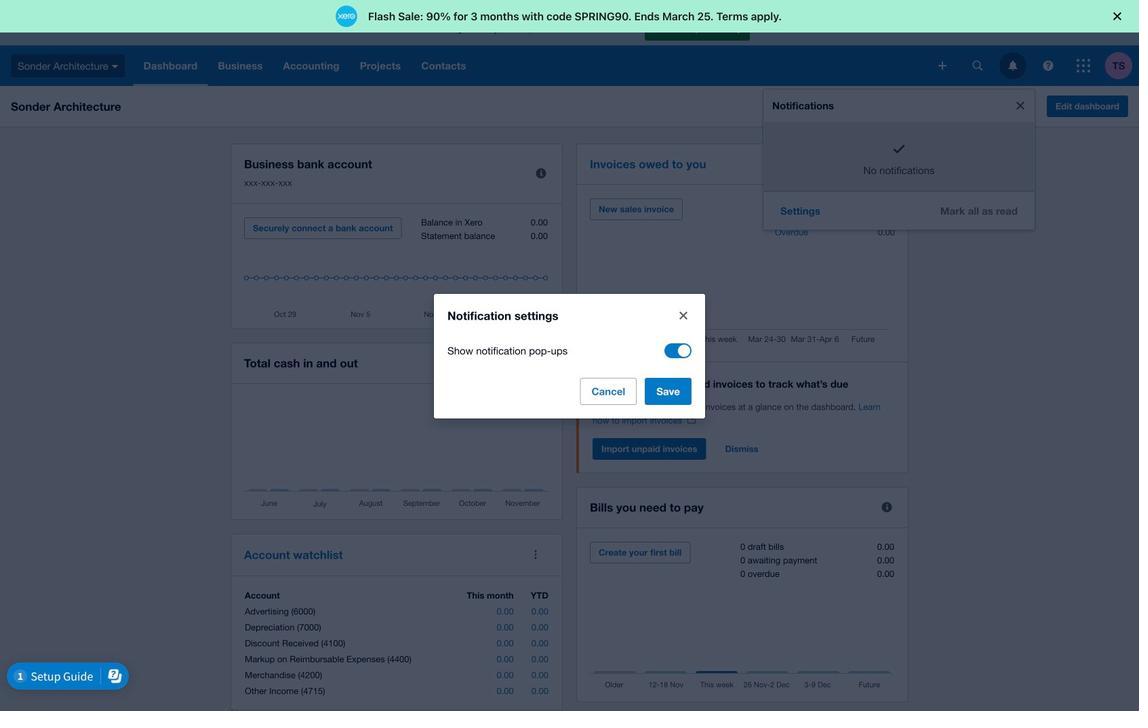 Task type: locate. For each thing, give the bounding box(es) containing it.
1 vertical spatial dialog
[[434, 294, 705, 419]]

group
[[763, 89, 1035, 230]]

empty state of the bills widget with a 'create your first bill' button and an unpopulated column graph. image
[[590, 542, 895, 692]]

heading
[[593, 376, 895, 393]]

banner
[[0, 0, 1139, 712]]

svg image
[[1077, 59, 1090, 73], [973, 61, 983, 71], [1009, 61, 1017, 71], [1043, 61, 1053, 71], [938, 62, 947, 70], [112, 65, 118, 68]]

panel body document
[[593, 401, 895, 428], [593, 401, 895, 428]]

dialog
[[0, 0, 1139, 33], [434, 294, 705, 419]]



Task type: vqa. For each thing, say whether or not it's contained in the screenshot.
"top"
no



Task type: describe. For each thing, give the bounding box(es) containing it.
0 vertical spatial dialog
[[0, 0, 1139, 33]]

empty state widget for the total cash in and out feature, displaying a column graph summarising bank transaction data as total money in versus total money out across all connected bank accounts, enabling a visual comparison of the two amounts. image
[[244, 398, 549, 510]]

empty state bank feed widget with a tooltip explaining the feature. includes a 'securely connect a bank account' button and a data-less flat line graph marking four weekly dates, indicating future account balance tracking. image
[[244, 218, 549, 319]]

opens in a new tab image
[[687, 416, 696, 424]]



